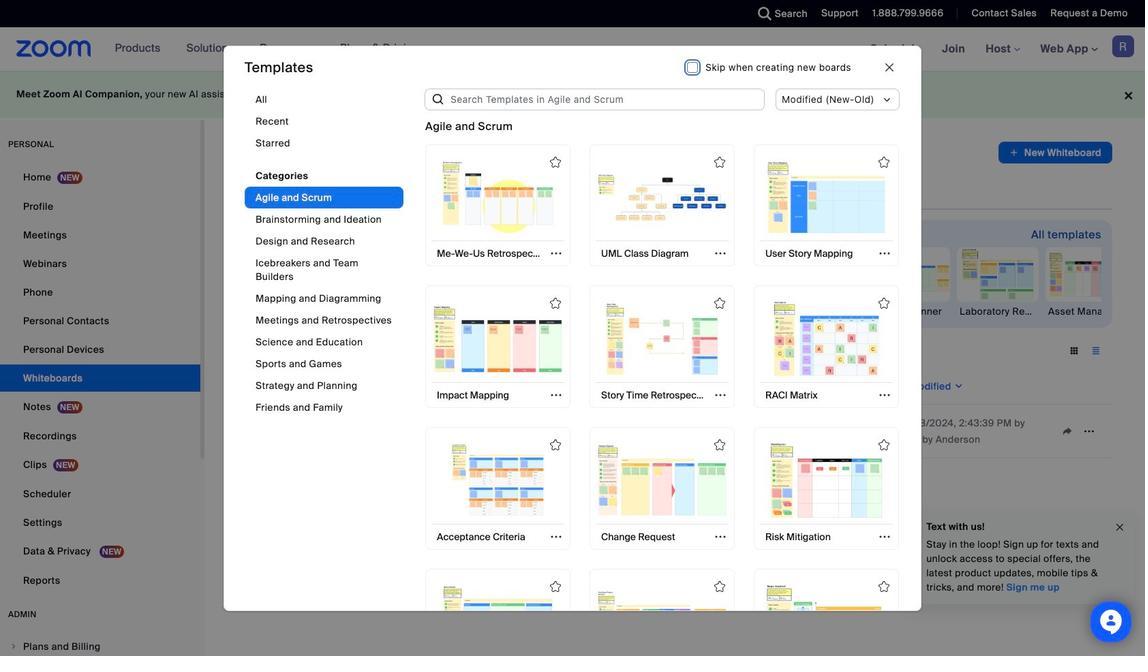 Task type: describe. For each thing, give the bounding box(es) containing it.
personal menu menu
[[0, 164, 200, 596]]

thumbnail for change request image
[[598, 442, 727, 519]]

Search text field
[[243, 340, 359, 362]]

add to starred image for thumbnail for story time retrospective
[[714, 298, 725, 309]]

add to starred image for thumbnail for me-we-us retrospective
[[550, 157, 561, 167]]

digital marketing canvas element
[[514, 305, 596, 318]]

0 horizontal spatial close image
[[886, 63, 894, 71]]

add to starred image for the thumbnail for acceptance criteria
[[550, 440, 561, 451]]

me-we-us retrospective element
[[248, 305, 330, 318]]

card for template impact mapping element
[[425, 286, 571, 408]]

card for template story time retrospective element
[[590, 286, 735, 408]]

add to starred image for the thumbnail for uml class diagram
[[714, 157, 725, 167]]

laboratory report element
[[957, 305, 1039, 318]]

thumbnail for me-we-us retrospective image
[[433, 159, 563, 235]]

thumbnail for sprint review image
[[433, 584, 563, 657]]

weekly schedule element
[[691, 305, 773, 318]]

add to starred image for 'thumbnail for risk mitigation' at right
[[879, 440, 890, 451]]

card for template sprint review element
[[425, 569, 571, 657]]

1 vertical spatial close image
[[1115, 520, 1126, 535]]

add to starred image inside card for template sprint review element
[[550, 581, 561, 592]]

weekly planner element
[[869, 305, 950, 318]]

learning experience canvas element
[[425, 305, 507, 318]]

add to starred image inside card for template prioritized product backlog element
[[714, 581, 725, 592]]

thumbnail for magic quadrant image
[[762, 584, 891, 657]]

1 horizontal spatial cell
[[773, 429, 905, 434]]

card for template magic quadrant element
[[754, 569, 899, 657]]

card for template raci matrix element
[[754, 286, 899, 408]]

thumbnail for prioritized product backlog image
[[598, 584, 727, 657]]

uml class diagram element
[[603, 305, 684, 318]]

thumbnail for acceptance criteria image
[[433, 442, 563, 519]]

add to starred image for thumbnail for raci matrix
[[879, 298, 890, 309]]

add to starred image for thumbnail for change request on the right
[[714, 440, 725, 451]]



Task type: vqa. For each thing, say whether or not it's contained in the screenshot.
Menu Item
no



Task type: locate. For each thing, give the bounding box(es) containing it.
card for template change request element
[[590, 427, 735, 550]]

add to starred image for thumbnail for impact mapping
[[550, 298, 561, 309]]

add to starred image inside card for template change request "element"
[[714, 440, 725, 451]]

status
[[425, 118, 513, 135]]

asset management element
[[1046, 305, 1128, 318]]

meetings navigation
[[860, 27, 1145, 72]]

add to starred image inside card for template magic quadrant element
[[879, 581, 890, 592]]

list mode, selected image
[[1085, 345, 1107, 357]]

add to starred image
[[550, 157, 561, 167], [879, 298, 890, 309], [714, 440, 725, 451], [550, 581, 561, 592]]

thumbnail for uml class diagram image
[[598, 159, 727, 235]]

add to starred image inside card for template raci matrix element
[[879, 298, 890, 309]]

card for template prioritized product backlog element
[[590, 569, 735, 657]]

0 horizontal spatial cell
[[240, 427, 251, 438]]

application
[[999, 142, 1113, 164], [237, 369, 1113, 459], [550, 421, 636, 442]]

tabs of all whiteboard page tab list
[[237, 175, 833, 210]]

add to starred image inside the "card for template impact mapping" element
[[550, 298, 561, 309]]

add to starred image inside card for template user story mapping element
[[879, 157, 890, 167]]

thumbnail for raci matrix image
[[762, 301, 891, 377]]

add to starred image inside the card for template story time retrospective element
[[714, 298, 725, 309]]

fun fact element
[[337, 305, 419, 318]]

add to starred image
[[714, 157, 725, 167], [879, 157, 890, 167], [550, 298, 561, 309], [714, 298, 725, 309], [550, 440, 561, 451], [879, 440, 890, 451], [714, 581, 725, 592], [879, 581, 890, 592]]

add to starred image inside card for template acceptance criteria element
[[550, 440, 561, 451]]

1 horizontal spatial close image
[[1115, 520, 1126, 535]]

0 vertical spatial close image
[[886, 63, 894, 71]]

card for template me-we-us retrospective element
[[425, 144, 571, 267]]

footer
[[0, 71, 1145, 118]]

categories element
[[245, 88, 404, 432]]

thumbnail for user story mapping image
[[762, 159, 891, 235]]

show and tell with a twist element
[[780, 305, 862, 318]]

thumbnail for story time retrospective image
[[598, 301, 727, 377]]

add to starred image inside card for template risk mitigation element
[[879, 440, 890, 451]]

thumbnail for risk mitigation image
[[762, 442, 891, 519]]

add to starred image inside card for template me-we-us retrospective element
[[550, 157, 561, 167]]

cell
[[240, 427, 251, 438], [773, 429, 905, 434]]

card for template uml class diagram element
[[590, 144, 735, 267]]

card for template risk mitigation element
[[754, 427, 899, 550]]

grid mode, not selected image
[[1064, 345, 1085, 357]]

card for template acceptance criteria element
[[425, 427, 571, 550]]

Search Templates in Agile and Scrum text field
[[445, 88, 765, 110]]

product information navigation
[[105, 27, 430, 71]]

thumbnail for impact mapping image
[[433, 301, 563, 377]]

card for template user story mapping element
[[754, 144, 899, 267]]

add to starred image inside card for template uml class diagram element
[[714, 157, 725, 167]]

banner
[[0, 27, 1145, 72]]

add to starred image for thumbnail for user story mapping
[[879, 157, 890, 167]]

close image
[[886, 63, 894, 71], [1115, 520, 1126, 535]]



